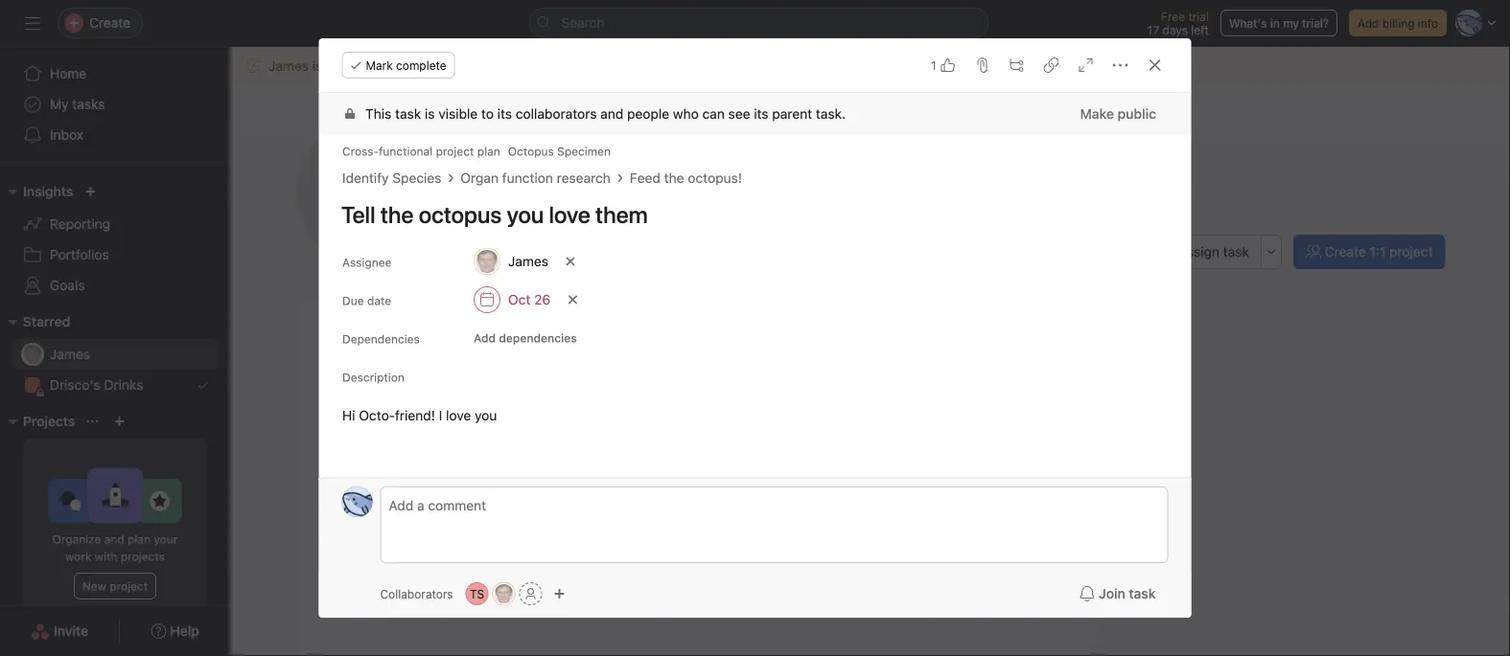 Task type: vqa. For each thing, say whether or not it's contained in the screenshot.
DRISCO'S
yes



Task type: locate. For each thing, give the bounding box(es) containing it.
1 horizontal spatial is
[[424, 106, 434, 122]]

drinks
[[802, 190, 846, 209], [104, 377, 143, 393], [965, 463, 999, 476]]

task.
[[816, 106, 845, 122]]

1 vertical spatial ja button
[[493, 583, 516, 606]]

1 horizontal spatial task
[[1129, 586, 1156, 602]]

is
[[312, 58, 323, 74], [424, 106, 434, 122]]

ja
[[345, 161, 398, 224], [26, 348, 39, 362], [1059, 463, 1071, 476], [498, 588, 510, 601]]

completed image left phase
[[315, 533, 338, 556]]

you right by
[[439, 361, 462, 377]]

starred button
[[0, 311, 70, 334]]

1 horizontal spatial add
[[1358, 16, 1379, 30]]

the down cola
[[466, 499, 486, 515]]

drisco's drinks left "24"
[[917, 463, 999, 476]]

0 horizontal spatial ja button
[[493, 583, 516, 606]]

completed image left brainstorm
[[315, 458, 338, 481]]

completed image
[[315, 421, 338, 444], [315, 458, 338, 481], [315, 570, 338, 593]]

mark complete
[[366, 59, 447, 72]]

is left out at the left of page
[[312, 58, 323, 74]]

0 vertical spatial drisco's drinks
[[50, 377, 143, 393]]

love for i
[[445, 408, 471, 424]]

0 vertical spatial project
[[435, 145, 474, 158]]

0 vertical spatial add
[[1358, 16, 1379, 30]]

1 horizontal spatial project
[[435, 145, 474, 158]]

1:1
[[1370, 244, 1386, 260]]

is inside main content
[[424, 106, 434, 122]]

0 vertical spatial drisco's drinks link
[[12, 370, 219, 401]]

task right the this
[[395, 106, 421, 122]]

completed image left tell
[[315, 421, 338, 444]]

2 completed image from the top
[[315, 458, 338, 481]]

marketing down flavors
[[489, 499, 551, 515]]

2 horizontal spatial drinks
[[965, 463, 999, 476]]

tell the octopus you love them
[[342, 424, 531, 440]]

tell
[[342, 424, 363, 440]]

plan inside main content
[[477, 145, 500, 158]]

4 completed checkbox from the top
[[315, 570, 338, 593]]

completed checkbox left tell
[[315, 421, 338, 444]]

1 horizontal spatial drinks
[[802, 190, 846, 209]]

its right see in the left top of the page
[[754, 106, 768, 122]]

loungin' laguna lemon lime
[[342, 574, 523, 590]]

james.peterson1902@gmail.com link
[[646, 217, 847, 238]]

plan up projects
[[128, 533, 151, 547]]

2 vertical spatial the
[[466, 499, 486, 515]]

0 horizontal spatial plan
[[128, 533, 151, 547]]

2 horizontal spatial project
[[1390, 244, 1433, 260]]

1 vertical spatial project
[[1390, 244, 1433, 260]]

2 horizontal spatial task
[[1223, 244, 1250, 260]]

0 vertical spatial plan
[[477, 145, 500, 158]]

specimen
[[557, 145, 610, 158]]

completed image for brainstorm
[[315, 458, 338, 481]]

add inside 'button'
[[1358, 16, 1379, 30]]

1 horizontal spatial and
[[600, 106, 623, 122]]

marketing left 'department'
[[850, 190, 919, 209]]

–
[[1025, 463, 1032, 476]]

3 completed checkbox from the top
[[315, 533, 338, 556]]

my tasks link
[[12, 89, 219, 120]]

love inside main content
[[445, 408, 471, 424]]

inbox
[[50, 127, 83, 143]]

due
[[342, 294, 364, 308]]

1 vertical spatial plan
[[128, 533, 151, 547]]

2 horizontal spatial drisco's
[[917, 463, 961, 476]]

brewer
[[549, 190, 597, 209]]

tasks
[[72, 96, 105, 112]]

ja button right –
[[1053, 458, 1077, 481]]

0 horizontal spatial and
[[104, 533, 124, 547]]

assign task button
[[1147, 235, 1262, 269]]

the inside dialog
[[664, 170, 684, 186]]

project up organ
[[435, 145, 474, 158]]

drisco's drinks link
[[12, 370, 219, 401], [909, 460, 999, 479]]

1 completed checkbox from the top
[[315, 421, 338, 444]]

oct 26
[[508, 292, 550, 308]]

17
[[1148, 23, 1160, 36]]

remove assignee image
[[564, 256, 576, 268]]

completed image left ra
[[315, 495, 338, 518]]

you inside main content
[[474, 408, 497, 424]]

james
[[269, 58, 309, 74], [479, 145, 566, 181], [508, 254, 548, 269], [50, 347, 90, 363]]

2 vertical spatial drisco's
[[917, 463, 961, 476]]

feed the octopus! link
[[629, 168, 742, 189]]

james button
[[465, 245, 557, 279]]

portfolios
[[50, 247, 109, 263]]

2 vertical spatial completed image
[[315, 570, 338, 593]]

0 vertical spatial with
[[436, 499, 462, 515]]

invite
[[54, 624, 88, 640]]

1 vertical spatial is
[[424, 106, 434, 122]]

1 horizontal spatial marketing
[[850, 190, 919, 209]]

1 horizontal spatial ja button
[[1053, 458, 1077, 481]]

see
[[728, 106, 750, 122]]

0 vertical spatial 26
[[534, 292, 550, 308]]

love right the i
[[445, 408, 471, 424]]

ja down starred "dropdown button"
[[26, 348, 39, 362]]

the for octopus!
[[664, 170, 684, 186]]

james inside starred element
[[50, 347, 90, 363]]

1 vertical spatial drisco's
[[50, 377, 100, 393]]

the down octo- in the bottom of the page
[[367, 424, 387, 440]]

add left billing
[[1358, 16, 1379, 30]]

drisco's drinks link up projects on the bottom left of page
[[12, 370, 219, 401]]

0 vertical spatial task
[[395, 106, 421, 122]]

2 its from the left
[[754, 106, 768, 122]]

plan inside organize and plan your work with projects
[[128, 533, 151, 547]]

completed checkbox left "loungin'"
[[315, 570, 338, 593]]

1 horizontal spatial its
[[754, 106, 768, 122]]

0 vertical spatial is
[[312, 58, 323, 74]]

0 vertical spatial completed image
[[315, 421, 338, 444]]

its right the to
[[497, 106, 512, 122]]

Completed checkbox
[[315, 421, 338, 444], [315, 495, 338, 518], [315, 533, 338, 556], [315, 570, 338, 593]]

james down 12:45pm
[[508, 254, 548, 269]]

brand meeting with the marketing team
[[342, 499, 586, 515]]

24
[[1008, 463, 1022, 476]]

2 horizontal spatial the
[[664, 170, 684, 186]]

1 completed image from the top
[[315, 495, 338, 518]]

by
[[420, 361, 435, 377]]

with right work
[[95, 550, 117, 564]]

0 vertical spatial the
[[664, 170, 684, 186]]

drisco's up james.peterson1902@gmail.com
[[741, 190, 798, 209]]

you inside tasks tabs tab list
[[439, 361, 462, 377]]

with inside organize and plan your work with projects
[[95, 550, 117, 564]]

ja down cross-
[[345, 161, 398, 224]]

1 horizontal spatial plan
[[477, 145, 500, 158]]

0 horizontal spatial 26
[[534, 292, 550, 308]]

drisco's drinks up projects on the bottom left of page
[[50, 377, 143, 393]]

1 vertical spatial task
[[1223, 244, 1250, 260]]

completed image
[[315, 495, 338, 518], [315, 533, 338, 556]]

2 completed image from the top
[[315, 533, 338, 556]]

add for add billing info
[[1358, 16, 1379, 30]]

0 vertical spatial and
[[600, 106, 623, 122]]

can
[[702, 106, 724, 122]]

drisco's left "24"
[[917, 463, 961, 476]]

create 1:1 project button
[[1294, 235, 1446, 269]]

lime
[[493, 574, 523, 590]]

clear due date image
[[567, 294, 578, 306]]

0 horizontal spatial drisco's
[[50, 377, 100, 393]]

plan
[[477, 145, 500, 158], [128, 533, 151, 547]]

make public button
[[1067, 97, 1169, 131]]

insights element
[[0, 175, 230, 305]]

0 horizontal spatial the
[[367, 424, 387, 440]]

0 vertical spatial drinks
[[802, 190, 846, 209]]

completed image for loungin'
[[315, 570, 338, 593]]

is left visible
[[424, 106, 434, 122]]

task for join
[[1129, 586, 1156, 602]]

oct for oct 26
[[508, 292, 530, 308]]

1 vertical spatial 26
[[1035, 463, 1050, 476]]

the
[[664, 170, 684, 186], [367, 424, 387, 440], [466, 499, 486, 515]]

1 vertical spatial drisco's drinks link
[[909, 460, 999, 479]]

search button
[[529, 8, 989, 38]]

reporting link
[[12, 209, 219, 240]]

0 horizontal spatial add
[[473, 332, 495, 345]]

0 horizontal spatial drisco's drinks
[[50, 377, 143, 393]]

1 vertical spatial drinks
[[104, 377, 143, 393]]

26 left clear due date image
[[534, 292, 550, 308]]

oct down james dropdown button
[[508, 292, 530, 308]]

0 horizontal spatial with
[[95, 550, 117, 564]]

billing
[[1383, 16, 1415, 30]]

1 vertical spatial with
[[95, 550, 117, 564]]

1 vertical spatial oct
[[985, 463, 1005, 476]]

oct left "24"
[[985, 463, 1005, 476]]

people
[[627, 106, 669, 122]]

the up councilor
[[664, 170, 684, 186]]

the for octopus
[[367, 424, 387, 440]]

0 horizontal spatial task
[[395, 106, 421, 122]]

project right 1:1
[[1390, 244, 1433, 260]]

1 vertical spatial completed image
[[315, 533, 338, 556]]

0 vertical spatial oct
[[508, 292, 530, 308]]

0 horizontal spatial drisco's drinks link
[[12, 370, 219, 401]]

ja button right ts button
[[493, 583, 516, 606]]

oct inside dropdown button
[[508, 292, 530, 308]]

1 vertical spatial add
[[473, 332, 495, 345]]

0 horizontal spatial is
[[312, 58, 323, 74]]

1 horizontal spatial drisco's drinks link
[[909, 460, 999, 479]]

plan up organ
[[477, 145, 500, 158]]

and up projects
[[104, 533, 124, 547]]

with down "brainstorm california cola flavors"
[[436, 499, 462, 515]]

drisco's up projects on the bottom left of page
[[50, 377, 100, 393]]

main content
[[319, 93, 1192, 657]]

1 vertical spatial and
[[104, 533, 124, 547]]

26 inside dropdown button
[[534, 292, 550, 308]]

description
[[342, 371, 404, 385]]

1 completed image from the top
[[315, 421, 338, 444]]

0 horizontal spatial project
[[110, 580, 148, 594]]

time
[[589, 219, 616, 235]]

octopus!
[[687, 170, 742, 186]]

0 vertical spatial completed image
[[315, 495, 338, 518]]

1 vertical spatial the
[[367, 424, 387, 440]]

love left them
[[470, 424, 495, 440]]

26 right –
[[1035, 463, 1050, 476]]

you
[[439, 361, 462, 377], [474, 408, 497, 424], [444, 424, 467, 440]]

james inside dropdown button
[[508, 254, 548, 269]]

ja right –
[[1059, 463, 1071, 476]]

you right the i
[[474, 408, 497, 424]]

marketing
[[850, 190, 919, 209], [489, 499, 551, 515]]

inbox link
[[12, 120, 219, 151]]

1 horizontal spatial oct
[[985, 463, 1005, 476]]

projects button
[[0, 410, 75, 433]]

california
[[413, 462, 472, 477]]

task right join
[[1129, 586, 1156, 602]]

ts button
[[466, 583, 489, 606]]

all
[[319, 361, 335, 377]]

and inside organize and plan your work with projects
[[104, 533, 124, 547]]

completed image left "loungin'"
[[315, 570, 338, 593]]

join
[[1099, 586, 1126, 602]]

octo-
[[359, 408, 395, 424]]

and left people
[[600, 106, 623, 122]]

complete
[[396, 59, 447, 72]]

oct 24 – 26
[[985, 463, 1050, 476]]

with
[[436, 499, 462, 515], [95, 550, 117, 564]]

new
[[82, 580, 106, 594]]

add inside button
[[473, 332, 495, 345]]

james down starred
[[50, 347, 90, 363]]

project down projects
[[110, 580, 148, 594]]

0 horizontal spatial its
[[497, 106, 512, 122]]

0 vertical spatial drisco's
[[741, 190, 798, 209]]

ja inside starred element
[[26, 348, 39, 362]]

1 vertical spatial completed image
[[315, 458, 338, 481]]

3 completed image from the top
[[315, 570, 338, 593]]

2 vertical spatial task
[[1129, 586, 1156, 602]]

task right assign
[[1223, 244, 1250, 260]]

hide sidebar image
[[25, 15, 40, 31]]

insights button
[[0, 180, 73, 203]]

drisco's drinks link left "24"
[[909, 460, 999, 479]]

1 horizontal spatial 26
[[1035, 463, 1050, 476]]

0 vertical spatial marketing
[[850, 190, 919, 209]]

1 its from the left
[[497, 106, 512, 122]]

2 vertical spatial drinks
[[965, 463, 999, 476]]

2 completed checkbox from the top
[[315, 495, 338, 518]]

0 horizontal spatial oct
[[508, 292, 530, 308]]

project inside tell the octopus you love them dialog
[[435, 145, 474, 158]]

tasks tabs tab list
[[296, 359, 1100, 390]]

1 vertical spatial marketing
[[489, 499, 551, 515]]

james left out at the left of page
[[269, 58, 309, 74]]

ja right ts button
[[498, 588, 510, 601]]

2 vertical spatial project
[[110, 580, 148, 594]]

12:45pm
[[498, 219, 552, 235]]

1 horizontal spatial drisco's drinks
[[917, 463, 999, 476]]

reporting
[[50, 216, 110, 232]]

drisco's drinks inside starred element
[[50, 377, 143, 393]]

completed checkbox left phase
[[315, 533, 338, 556]]

i
[[438, 408, 442, 424]]

1 horizontal spatial drisco's
[[741, 190, 798, 209]]

0 horizontal spatial drinks
[[104, 377, 143, 393]]

Task Name text field
[[328, 193, 1169, 237]]

26
[[534, 292, 550, 308], [1035, 463, 1050, 476]]

completed checkbox left ra
[[315, 495, 338, 518]]

add down "oct 26" dropdown button
[[473, 332, 495, 345]]

add
[[1358, 16, 1379, 30], [473, 332, 495, 345]]



Task type: describe. For each thing, give the bounding box(es) containing it.
date
[[367, 294, 391, 308]]

free
[[1161, 10, 1185, 23]]

lemon
[[448, 574, 489, 590]]

trial
[[1189, 10, 1209, 23]]

trial?
[[1303, 16, 1329, 30]]

parent
[[772, 106, 812, 122]]

ra
[[350, 496, 365, 509]]

laguna
[[399, 574, 444, 590]]

1 horizontal spatial the
[[466, 499, 486, 515]]

oct for oct 24 – 26
[[985, 463, 1005, 476]]

mark
[[366, 59, 393, 72]]

organ function research link
[[460, 168, 610, 189]]

drinks inside starred element
[[104, 377, 143, 393]]

project for 1:1
[[1390, 244, 1433, 260]]

one
[[383, 536, 409, 552]]

your
[[154, 533, 178, 547]]

0 vertical spatial ja button
[[1053, 458, 1077, 481]]

love for you
[[470, 424, 495, 440]]

beverage
[[479, 190, 545, 209]]

12:45pm local time
[[498, 219, 616, 235]]

out
[[326, 58, 346, 74]]

and inside main content
[[600, 106, 623, 122]]

office.
[[366, 58, 405, 74]]

you up "brainstorm california cola flavors"
[[444, 424, 467, 440]]

mark complete button
[[342, 52, 455, 79]]

create 1:1 project
[[1325, 244, 1433, 260]]

friend!
[[395, 408, 435, 424]]

to
[[481, 106, 493, 122]]

who
[[673, 106, 698, 122]]

completed checkbox for phase one
[[315, 533, 338, 556]]

organize and plan your work with projects
[[52, 533, 178, 564]]

my
[[1283, 16, 1299, 30]]

add subtask image
[[1009, 58, 1025, 73]]

phase one
[[342, 536, 409, 552]]

days
[[1163, 23, 1188, 36]]

councilor
[[648, 190, 714, 209]]

visible
[[438, 106, 477, 122]]

remove from starred image
[[576, 155, 591, 171]]

function
[[502, 170, 553, 186]]

brand
[[342, 499, 379, 515]]

of
[[350, 58, 362, 74]]

drisco's inside starred element
[[50, 377, 100, 393]]

starred
[[23, 314, 70, 330]]

assign
[[1179, 244, 1220, 260]]

loungin'
[[342, 574, 395, 590]]

1 vertical spatial drisco's drinks
[[917, 463, 999, 476]]

them
[[499, 424, 531, 440]]

make
[[1080, 106, 1114, 122]]

1
[[931, 59, 936, 72]]

join task
[[1099, 586, 1156, 602]]

project for functional
[[435, 145, 474, 158]]

starred element
[[0, 305, 230, 405]]

identify
[[342, 170, 388, 186]]

collaborators
[[515, 106, 596, 122]]

my
[[50, 96, 69, 112]]

cross-functional project plan link
[[342, 145, 500, 158]]

completed image for brand
[[315, 495, 338, 518]]

collaborators
[[380, 588, 453, 601]]

add or remove collaborators image
[[554, 589, 565, 600]]

what's in my trial? button
[[1221, 10, 1338, 36]]

copy task link image
[[1044, 58, 1059, 73]]

invite button
[[18, 615, 101, 649]]

goals
[[50, 278, 85, 293]]

department
[[923, 190, 1006, 209]]

1 horizontal spatial with
[[436, 499, 462, 515]]

assignee
[[342, 256, 391, 269]]

public
[[1117, 106, 1156, 122]]

this
[[365, 106, 391, 122]]

in
[[1271, 16, 1280, 30]]

organ function research
[[460, 170, 610, 186]]

task for this
[[395, 106, 421, 122]]

free trial 17 days left
[[1148, 10, 1209, 36]]

full screen image
[[1078, 58, 1094, 73]]

local
[[556, 219, 585, 235]]

projects
[[121, 550, 165, 564]]

cola
[[475, 462, 503, 477]]

my tasks
[[50, 96, 105, 112]]

global element
[[0, 47, 230, 162]]

hi
[[342, 408, 355, 424]]

feed
[[629, 170, 660, 186]]

collapse task pane image
[[1147, 58, 1163, 73]]

research
[[556, 170, 610, 186]]

new project
[[82, 580, 148, 594]]

james.peterson1902@gmail.com
[[646, 219, 847, 235]]

add for add dependencies
[[473, 332, 495, 345]]

organ
[[460, 170, 498, 186]]

attachments: add a file to this task, tell the octopus you love them image
[[975, 58, 990, 73]]

completed image for phase
[[315, 533, 338, 556]]

search list box
[[529, 8, 989, 38]]

identify species link
[[342, 168, 441, 189]]

can
[[616, 190, 644, 209]]

meeting
[[382, 499, 432, 515]]

cross-functional project plan octopus specimen
[[342, 145, 610, 158]]

james is out of office.
[[269, 58, 405, 74]]

insights
[[23, 184, 73, 199]]

octopus
[[508, 145, 554, 158]]

main content containing this task is visible to its collaborators and people who can see its parent task.
[[319, 93, 1192, 657]]

Completed checkbox
[[315, 458, 338, 481]]

for
[[718, 190, 737, 209]]

phase
[[342, 536, 380, 552]]

work
[[65, 550, 92, 564]]

info
[[1418, 16, 1439, 30]]

0 horizontal spatial marketing
[[489, 499, 551, 515]]

drisco's drinks link inside starred element
[[12, 370, 219, 401]]

join task button
[[1067, 577, 1169, 612]]

feed the octopus!
[[629, 170, 742, 186]]

tasks
[[319, 326, 368, 349]]

search
[[562, 15, 605, 31]]

functional
[[378, 145, 432, 158]]

add dependencies button
[[465, 325, 585, 352]]

completed checkbox for loungin' laguna lemon lime
[[315, 570, 338, 593]]

ja inside tell the octopus you love them dialog
[[498, 588, 510, 601]]

completed checkbox for brand meeting with the marketing team
[[315, 495, 338, 518]]

tell the octopus you love them dialog
[[319, 38, 1192, 657]]

james up 'beverage'
[[479, 145, 566, 181]]

left
[[1191, 23, 1209, 36]]

task for assign
[[1223, 244, 1250, 260]]

cross-
[[342, 145, 378, 158]]

species
[[392, 170, 441, 186]]

more actions for this task image
[[1113, 58, 1128, 73]]

projects element
[[0, 405, 230, 635]]

brainstorm
[[342, 462, 410, 477]]

what's in my trial?
[[1229, 16, 1329, 30]]



